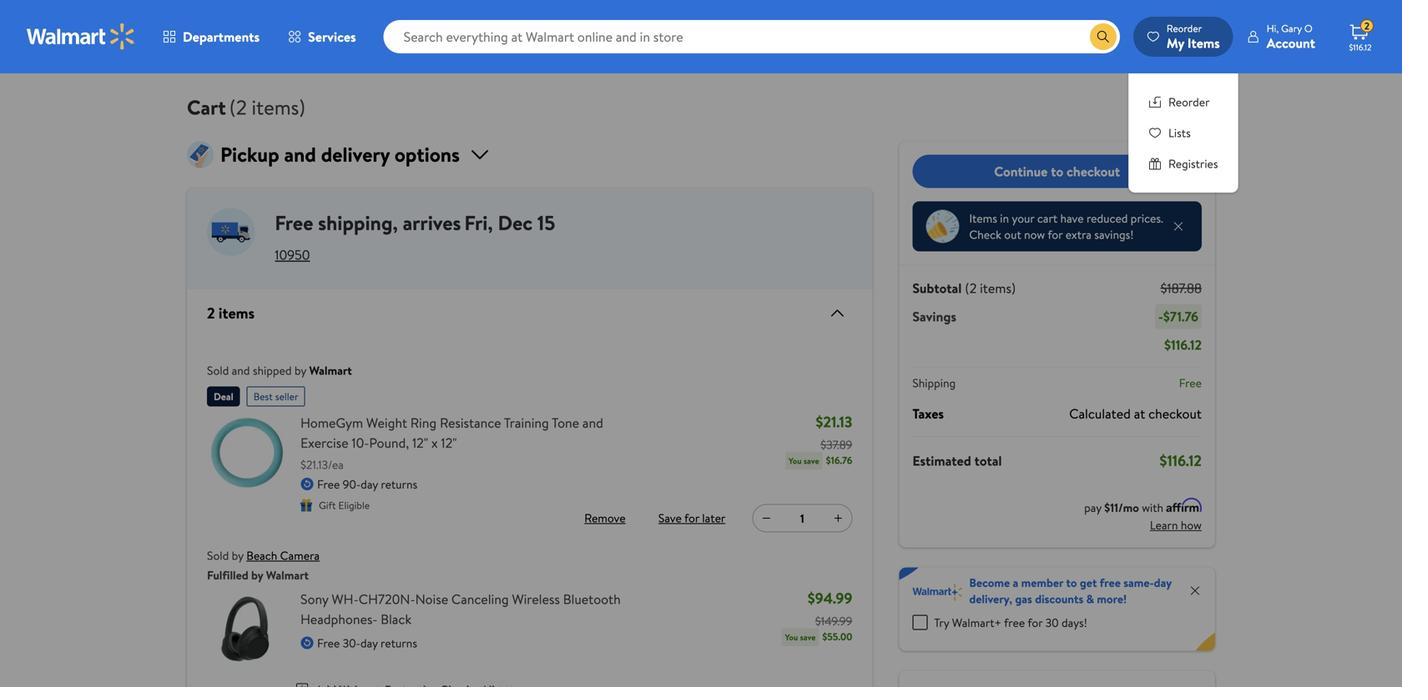 Task type: describe. For each thing, give the bounding box(es) containing it.
day for free 30-day returns
[[361, 636, 378, 652]]

gift eligible
[[319, 499, 370, 513]]

shipped
[[253, 363, 292, 379]]

free shipping , arrives fri, dec 15
[[275, 209, 555, 237]]

free for free 30-day returns
[[317, 636, 340, 652]]

0 horizontal spatial by
[[232, 548, 244, 564]]

learn
[[1150, 518, 1178, 534]]

save for $94.99
[[800, 632, 816, 644]]

homegym
[[301, 414, 363, 432]]

fulfilled
[[207, 568, 248, 584]]

a
[[1013, 575, 1019, 591]]

x
[[432, 434, 438, 452]]

returns for free 30-day returns
[[381, 636, 417, 652]]

10950 button
[[275, 246, 310, 264]]

registries
[[1169, 156, 1218, 172]]

checkout for continue to checkout
[[1067, 162, 1120, 181]]

shipping
[[318, 209, 393, 237]]

check
[[969, 227, 1002, 243]]

gifteligibleicon image
[[301, 500, 312, 512]]

banner containing become a member to get free same-day delivery, gas discounts & more!
[[899, 568, 1215, 652]]

1 vertical spatial $116.12
[[1165, 336, 1202, 354]]

free for free
[[1179, 375, 1202, 391]]

sold by beach camera fulfilled by walmart
[[207, 548, 320, 584]]

registries link
[[1149, 155, 1218, 173]]

savings!
[[1095, 227, 1134, 243]]

0 horizontal spatial and
[[232, 363, 250, 379]]

pay $11/mo with
[[1084, 500, 1167, 516]]

black
[[381, 611, 412, 629]]

beach
[[246, 548, 277, 564]]

pound,
[[369, 434, 409, 452]]

camera
[[280, 548, 320, 564]]

have
[[1061, 210, 1084, 227]]

free 90-day returns
[[317, 477, 418, 493]]

estimated total
[[913, 452, 1002, 470]]

hide all items image
[[821, 303, 848, 323]]

free shipping, arrives fri, dec 15 10950 element
[[187, 188, 873, 275]]

for inside banner
[[1028, 615, 1043, 631]]

member
[[1021, 575, 1064, 591]]

$37.89
[[821, 437, 853, 453]]

search icon image
[[1097, 30, 1110, 43]]

close nudge image
[[1172, 220, 1185, 233]]

headphones-
[[301, 611, 378, 629]]

1
[[800, 511, 805, 527]]

returns for free 90-day returns
[[381, 477, 418, 493]]

try walmart+ free for 30 days!
[[934, 615, 1087, 631]]

gas
[[1015, 591, 1032, 608]]

pay
[[1084, 500, 1102, 516]]

arrives
[[403, 209, 461, 237]]

1 vertical spatial free
[[1004, 615, 1025, 631]]

1 horizontal spatial by
[[251, 568, 263, 584]]

o
[[1305, 21, 1313, 35]]

hi, gary o account
[[1267, 21, 1316, 52]]

best seller
[[254, 390, 298, 404]]

affirm image
[[1167, 498, 1202, 513]]

&
[[1086, 591, 1094, 608]]

checkout for calculated at checkout
[[1149, 405, 1202, 423]]

days!
[[1062, 615, 1087, 631]]

2 12" from the left
[[441, 434, 457, 452]]

2 items
[[207, 303, 255, 324]]

seller
[[275, 390, 298, 404]]

2 vertical spatial $116.12
[[1160, 451, 1202, 472]]

estimated
[[913, 452, 971, 470]]

homegym weight ring resistance training tone and exercise 10-pound, 12" x 12" link
[[301, 413, 649, 453]]

continue to checkout button
[[913, 155, 1202, 188]]

items inside items in your cart have reduced prices. check out now for extra savings!
[[969, 210, 997, 227]]

fulfillment logo image
[[207, 208, 255, 256]]

remove
[[584, 510, 626, 527]]

save for later button
[[655, 505, 729, 532]]

learn how
[[1150, 518, 1202, 534]]

sony wh-ch720n-noise canceling wireless bluetooth headphones- black, with add-on services, 1 in cart image
[[207, 590, 287, 670]]

sony wh-ch720n-noise canceling wireless bluetooth headphones- black
[[301, 591, 621, 629]]

$94.99
[[808, 588, 853, 609]]

how
[[1181, 518, 1202, 534]]

lists link
[[1149, 124, 1218, 142]]

decrease quantity homegym weight ring resistance training tone and exercise 10-pound, 12" x 12", current quantity 1 image
[[760, 512, 773, 525]]

$71.76
[[1164, 308, 1199, 326]]

reduced
[[1087, 210, 1128, 227]]

free 30-day returns
[[317, 636, 417, 652]]

with
[[1142, 500, 1164, 516]]

reorder for reorder my items
[[1167, 21, 1202, 35]]

$16.76
[[826, 454, 853, 468]]

2 for 2
[[1365, 19, 1370, 33]]

$94.99 $149.99 you save $55.00
[[785, 588, 853, 644]]

Walmart Site-Wide search field
[[384, 20, 1120, 53]]

items inside reorder my items
[[1188, 34, 1220, 52]]

subtotal (2 items)
[[913, 279, 1016, 298]]

try
[[934, 615, 949, 631]]

$187.88
[[1161, 279, 1202, 298]]

in
[[1000, 210, 1009, 227]]

$21.13 $37.89 you save $16.76
[[789, 412, 853, 468]]

hi,
[[1267, 21, 1279, 35]]

sony wh-ch720n-noise canceling wireless bluetooth headphones- black link
[[301, 590, 649, 630]]

day for free 90-day returns
[[361, 477, 378, 493]]

get
[[1080, 575, 1097, 591]]

subtotal
[[913, 279, 962, 298]]

out
[[1004, 227, 1022, 243]]

more!
[[1097, 591, 1127, 608]]

$149.99
[[815, 614, 853, 630]]

Search search field
[[384, 20, 1120, 53]]

items) for cart (2 items)
[[252, 93, 306, 121]]

sony
[[301, 591, 329, 609]]



Task type: vqa. For each thing, say whether or not it's contained in the screenshot.
What inside Similar items you might like Based on what customers bought
no



Task type: locate. For each thing, give the bounding box(es) containing it.
,
[[393, 209, 398, 237]]

12" left x
[[412, 434, 428, 452]]

items) for subtotal (2 items)
[[980, 279, 1016, 298]]

you inside $21.13 $37.89 you save $16.76
[[789, 456, 802, 467]]

2 left items
[[207, 303, 215, 324]]

items)
[[252, 93, 306, 121], [980, 279, 1016, 298]]

0 vertical spatial free
[[1100, 575, 1121, 591]]

free
[[275, 209, 313, 237], [1179, 375, 1202, 391], [317, 477, 340, 493], [317, 636, 340, 652]]

checkout right at
[[1149, 405, 1202, 423]]

you for $94.99
[[785, 632, 798, 644]]

0 horizontal spatial to
[[1051, 162, 1064, 181]]

1 vertical spatial checkout
[[1149, 405, 1202, 423]]

wireless
[[512, 591, 560, 609]]

1 vertical spatial items
[[969, 210, 997, 227]]

to inside become a member to get free same-day delivery, gas discounts & more!
[[1066, 575, 1077, 591]]

day up eligible
[[361, 477, 378, 493]]

close walmart plus section image
[[1189, 585, 1202, 598]]

2 horizontal spatial for
[[1048, 227, 1063, 243]]

(2
[[229, 93, 247, 121], [965, 279, 977, 298]]

save left $55.00 in the bottom right of the page
[[800, 632, 816, 644]]

10950
[[275, 246, 310, 264]]

2 right o
[[1365, 19, 1370, 33]]

1 vertical spatial save
[[800, 632, 816, 644]]

1 vertical spatial you
[[785, 632, 798, 644]]

items right my
[[1188, 34, 1220, 52]]

1 vertical spatial items)
[[980, 279, 1016, 298]]

0 vertical spatial items
[[1188, 34, 1220, 52]]

1 vertical spatial for
[[684, 510, 699, 527]]

$116.12 down $71.76
[[1165, 336, 1202, 354]]

2 vertical spatial by
[[251, 568, 263, 584]]

items
[[219, 303, 255, 324]]

$116.12 right account
[[1349, 42, 1372, 53]]

cart (2 items)
[[187, 93, 306, 121]]

1 vertical spatial returns
[[381, 636, 417, 652]]

0 horizontal spatial checkout
[[1067, 162, 1120, 181]]

shipping
[[913, 375, 956, 391]]

fri,
[[464, 209, 493, 237]]

at
[[1134, 405, 1146, 423]]

walmart inside sold by beach camera fulfilled by walmart
[[266, 568, 309, 584]]

for left 30
[[1028, 615, 1043, 631]]

reorder
[[1167, 21, 1202, 35], [1169, 94, 1210, 110]]

exercise
[[301, 434, 349, 452]]

free down gas
[[1004, 615, 1025, 631]]

1 vertical spatial day
[[1154, 575, 1172, 591]]

later
[[702, 510, 726, 527]]

by right shipped
[[295, 363, 306, 379]]

walmart down beach camera link
[[266, 568, 309, 584]]

by down beach
[[251, 568, 263, 584]]

0 horizontal spatial free
[[1004, 615, 1025, 631]]

0 vertical spatial returns
[[381, 477, 418, 493]]

returns down pound,
[[381, 477, 418, 493]]

0 horizontal spatial 12"
[[412, 434, 428, 452]]

1 horizontal spatial 2
[[1365, 19, 1370, 33]]

services
[[308, 28, 356, 46]]

free for free shipping , arrives fri, dec 15
[[275, 209, 313, 237]]

2 vertical spatial for
[[1028, 615, 1043, 631]]

free down $21.13/ea
[[317, 477, 340, 493]]

1 horizontal spatial to
[[1066, 575, 1077, 591]]

calculated
[[1069, 405, 1131, 423]]

free
[[1100, 575, 1121, 591], [1004, 615, 1025, 631]]

walmart image
[[27, 23, 135, 50]]

cart
[[187, 93, 226, 121]]

by up the fulfilled
[[232, 548, 244, 564]]

save for $21.13
[[804, 456, 819, 467]]

items left "in"
[[969, 210, 997, 227]]

1 returns from the top
[[381, 477, 418, 493]]

departments button
[[149, 17, 274, 57]]

you for $21.13
[[789, 456, 802, 467]]

sold up deal
[[207, 363, 229, 379]]

1 horizontal spatial 12"
[[441, 434, 457, 452]]

for right save
[[684, 510, 699, 527]]

continue to checkout
[[994, 162, 1120, 181]]

returns down black
[[381, 636, 417, 652]]

free up '10950' button
[[275, 209, 313, 237]]

reorder up reorder link
[[1167, 21, 1202, 35]]

to left get
[[1066, 575, 1077, 591]]

checkout
[[1067, 162, 1120, 181], [1149, 405, 1202, 423]]

banner
[[899, 568, 1215, 652]]

for
[[1048, 227, 1063, 243], [684, 510, 699, 527], [1028, 615, 1043, 631]]

reorder for reorder
[[1169, 94, 1210, 110]]

1 horizontal spatial (2
[[965, 279, 977, 298]]

now
[[1024, 227, 1045, 243]]

1 vertical spatial to
[[1066, 575, 1077, 591]]

0 vertical spatial items)
[[252, 93, 306, 121]]

and
[[232, 363, 250, 379], [583, 414, 603, 432]]

save
[[659, 510, 682, 527]]

$11/mo
[[1105, 500, 1139, 516]]

1 horizontal spatial items)
[[980, 279, 1016, 298]]

same-
[[1124, 575, 1154, 591]]

0 vertical spatial and
[[232, 363, 250, 379]]

free right get
[[1100, 575, 1121, 591]]

walmart up homegym
[[309, 363, 352, 379]]

homegym weight ring resistance training tone and exercise 10-pound, 12" x 12", with add-on services, $21.13/ea, 1 in cart gift eligible image
[[207, 413, 287, 493]]

save left the "$16.76" on the bottom right of page
[[804, 456, 819, 467]]

12" right x
[[441, 434, 457, 452]]

0 vertical spatial walmart
[[309, 363, 352, 379]]

1 vertical spatial 2
[[207, 303, 215, 324]]

training
[[504, 414, 549, 432]]

your
[[1012, 210, 1035, 227]]

(2 right subtotal
[[965, 279, 977, 298]]

noise
[[415, 591, 448, 609]]

2 sold from the top
[[207, 548, 229, 564]]

tone
[[552, 414, 579, 432]]

-
[[1159, 308, 1164, 326]]

weight
[[366, 414, 407, 432]]

save inside $94.99 $149.99 you save $55.00
[[800, 632, 816, 644]]

1 vertical spatial reorder
[[1169, 94, 1210, 110]]

reorder up lists link
[[1169, 94, 1210, 110]]

0 horizontal spatial items)
[[252, 93, 306, 121]]

day down "headphones-"
[[361, 636, 378, 652]]

my
[[1167, 34, 1185, 52]]

items) right cart
[[252, 93, 306, 121]]

(2 for subtotal
[[965, 279, 977, 298]]

and right tone
[[583, 414, 603, 432]]

sold for sold and shipped by walmart
[[207, 363, 229, 379]]

1 horizontal spatial for
[[1028, 615, 1043, 631]]

0 vertical spatial day
[[361, 477, 378, 493]]

1 vertical spatial by
[[232, 548, 244, 564]]

reorder inside reorder my items
[[1167, 21, 1202, 35]]

0 vertical spatial save
[[804, 456, 819, 467]]

0 vertical spatial to
[[1051, 162, 1064, 181]]

day
[[361, 477, 378, 493], [1154, 575, 1172, 591], [361, 636, 378, 652]]

account
[[1267, 34, 1316, 52]]

$55.00
[[822, 630, 853, 644]]

continue
[[994, 162, 1048, 181]]

sold inside sold by beach camera fulfilled by walmart
[[207, 548, 229, 564]]

you inside $94.99 $149.99 you save $55.00
[[785, 632, 798, 644]]

items) down the check at top
[[980, 279, 1016, 298]]

you
[[789, 456, 802, 467], [785, 632, 798, 644]]

sold and shipped by walmart
[[207, 363, 352, 379]]

checkout inside button
[[1067, 162, 1120, 181]]

walmart+
[[952, 615, 1002, 631]]

reorder link
[[1149, 93, 1218, 111]]

bluetooth
[[563, 591, 621, 609]]

1 vertical spatial walmart
[[266, 568, 309, 584]]

sold
[[207, 363, 229, 379], [207, 548, 229, 564]]

0 vertical spatial 2
[[1365, 19, 1370, 33]]

save for later
[[659, 510, 726, 527]]

15
[[537, 209, 555, 237]]

you left the "$16.76" on the bottom right of page
[[789, 456, 802, 467]]

homegym weight ring resistance training tone and exercise 10-pound, 12" x 12" $21.13/ea
[[301, 414, 603, 473]]

-$71.76
[[1159, 308, 1199, 326]]

0 vertical spatial you
[[789, 456, 802, 467]]

sold for sold by beach camera fulfilled by walmart
[[207, 548, 229, 564]]

day inside become a member to get free same-day delivery, gas discounts & more!
[[1154, 575, 1172, 591]]

beach camera link
[[246, 548, 320, 564]]

returns
[[381, 477, 418, 493], [381, 636, 417, 652]]

and inside homegym weight ring resistance training tone and exercise 10-pound, 12" x 12" $21.13/ea
[[583, 414, 603, 432]]

2 vertical spatial day
[[361, 636, 378, 652]]

you left $55.00 in the bottom right of the page
[[785, 632, 798, 644]]

1 vertical spatial sold
[[207, 548, 229, 564]]

checkout up reduced
[[1067, 162, 1120, 181]]

1 horizontal spatial and
[[583, 414, 603, 432]]

walmart
[[309, 363, 352, 379], [266, 568, 309, 584]]

free left 30-
[[317, 636, 340, 652]]

0 vertical spatial for
[[1048, 227, 1063, 243]]

$116.12
[[1349, 42, 1372, 53], [1165, 336, 1202, 354], [1160, 451, 1202, 472]]

0 vertical spatial (2
[[229, 93, 247, 121]]

$116.12 up affirm "icon"
[[1160, 451, 1202, 472]]

free up calculated at checkout
[[1179, 375, 1202, 391]]

day left close walmart plus section image
[[1154, 575, 1172, 591]]

0 vertical spatial by
[[295, 363, 306, 379]]

(2 right cart
[[229, 93, 247, 121]]

0 vertical spatial reorder
[[1167, 21, 1202, 35]]

1 vertical spatial (2
[[965, 279, 977, 298]]

for inside items in your cart have reduced prices. check out now for extra savings!
[[1048, 227, 1063, 243]]

0 vertical spatial checkout
[[1067, 162, 1120, 181]]

1 sold from the top
[[207, 363, 229, 379]]

canceling
[[452, 591, 509, 609]]

(2 for cart
[[229, 93, 247, 121]]

reorder my items
[[1167, 21, 1220, 52]]

and up deal
[[232, 363, 250, 379]]

1 horizontal spatial checkout
[[1149, 405, 1202, 423]]

save inside $21.13 $37.89 you save $16.76
[[804, 456, 819, 467]]

best
[[254, 390, 273, 404]]

0 horizontal spatial for
[[684, 510, 699, 527]]

30
[[1046, 615, 1059, 631]]

remove button
[[578, 505, 632, 532]]

save
[[804, 456, 819, 467], [800, 632, 816, 644]]

lists
[[1169, 125, 1191, 141]]

0 horizontal spatial 2
[[207, 303, 215, 324]]

1 vertical spatial and
[[583, 414, 603, 432]]

reduced price image
[[926, 210, 959, 243]]

cart
[[1037, 210, 1058, 227]]

2
[[1365, 19, 1370, 33], [207, 303, 215, 324]]

2 horizontal spatial by
[[295, 363, 306, 379]]

increase quantity homegym weight ring resistance training tone and exercise 10-pound, 12" x 12", current quantity 1 image
[[832, 512, 845, 525]]

become
[[969, 575, 1010, 591]]

0 vertical spatial sold
[[207, 363, 229, 379]]

to inside button
[[1051, 162, 1064, 181]]

delivery,
[[969, 591, 1013, 608]]

free for free 90-day returns
[[317, 477, 340, 493]]

1 horizontal spatial free
[[1100, 575, 1121, 591]]

0 vertical spatial $116.12
[[1349, 42, 1372, 53]]

walmart plus image
[[913, 585, 963, 602]]

2 returns from the top
[[381, 636, 417, 652]]

12"
[[412, 434, 428, 452], [441, 434, 457, 452]]

1 12" from the left
[[412, 434, 428, 452]]

0 horizontal spatial items
[[969, 210, 997, 227]]

2 for 2 items
[[207, 303, 215, 324]]

1 horizontal spatial items
[[1188, 34, 1220, 52]]

by
[[295, 363, 306, 379], [232, 548, 244, 564], [251, 568, 263, 584]]

resistance
[[440, 414, 501, 432]]

sold up the fulfilled
[[207, 548, 229, 564]]

$21.13/ea
[[301, 457, 344, 473]]

to right continue at the top
[[1051, 162, 1064, 181]]

for inside button
[[684, 510, 699, 527]]

gary
[[1281, 21, 1302, 35]]

0 horizontal spatial (2
[[229, 93, 247, 121]]

prices.
[[1131, 210, 1163, 227]]

items in your cart have reduced prices. check out now for extra savings!
[[969, 210, 1163, 243]]

discounts
[[1035, 591, 1084, 608]]

Try Walmart+ free for 30 days! checkbox
[[913, 616, 928, 631]]

1 horizontal spatial walmart
[[309, 363, 352, 379]]

for right now
[[1048, 227, 1063, 243]]

free inside become a member to get free same-day delivery, gas discounts & more!
[[1100, 575, 1121, 591]]

0 horizontal spatial walmart
[[266, 568, 309, 584]]

eligible
[[338, 499, 370, 513]]

departments
[[183, 28, 260, 46]]



